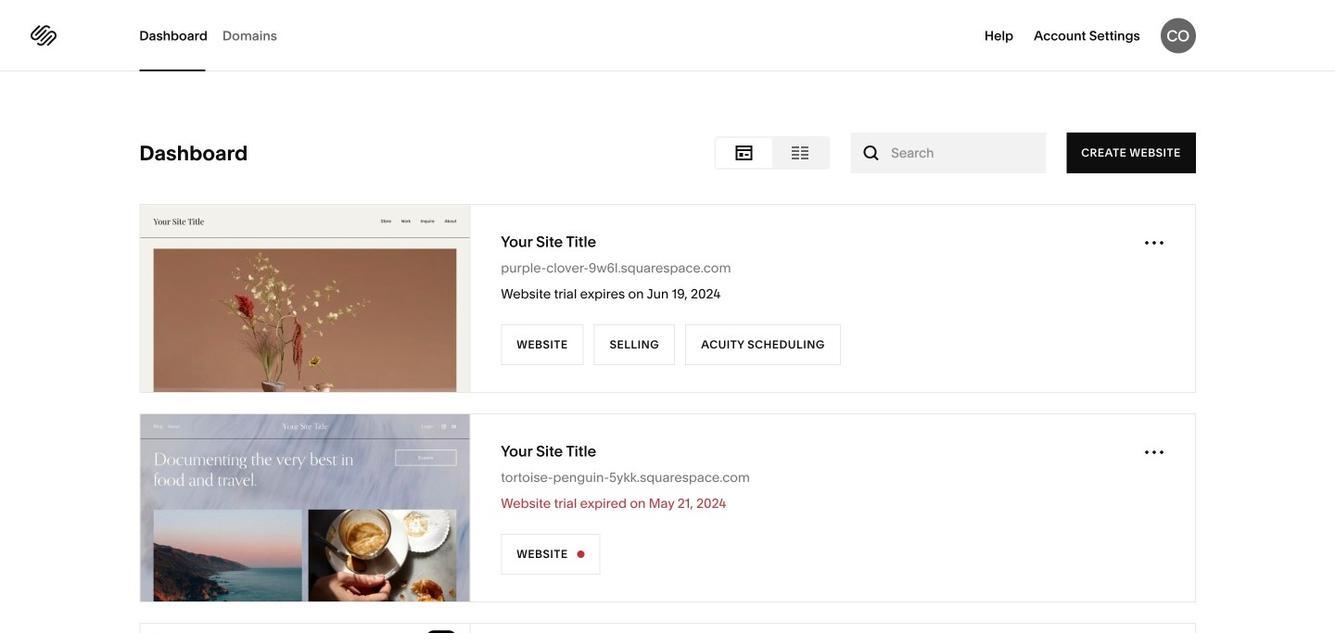 Task type: describe. For each thing, give the bounding box(es) containing it.
0 vertical spatial tab list
[[139, 0, 292, 71]]

1 horizontal spatial tab list
[[716, 138, 829, 168]]

Search field
[[892, 133, 1006, 173]]



Task type: locate. For each thing, give the bounding box(es) containing it.
1 vertical spatial tab list
[[716, 138, 829, 168]]

tab list
[[139, 0, 292, 71], [716, 138, 829, 168]]

0 horizontal spatial tab list
[[139, 0, 292, 71]]



Task type: vqa. For each thing, say whether or not it's contained in the screenshot.
1st row
no



